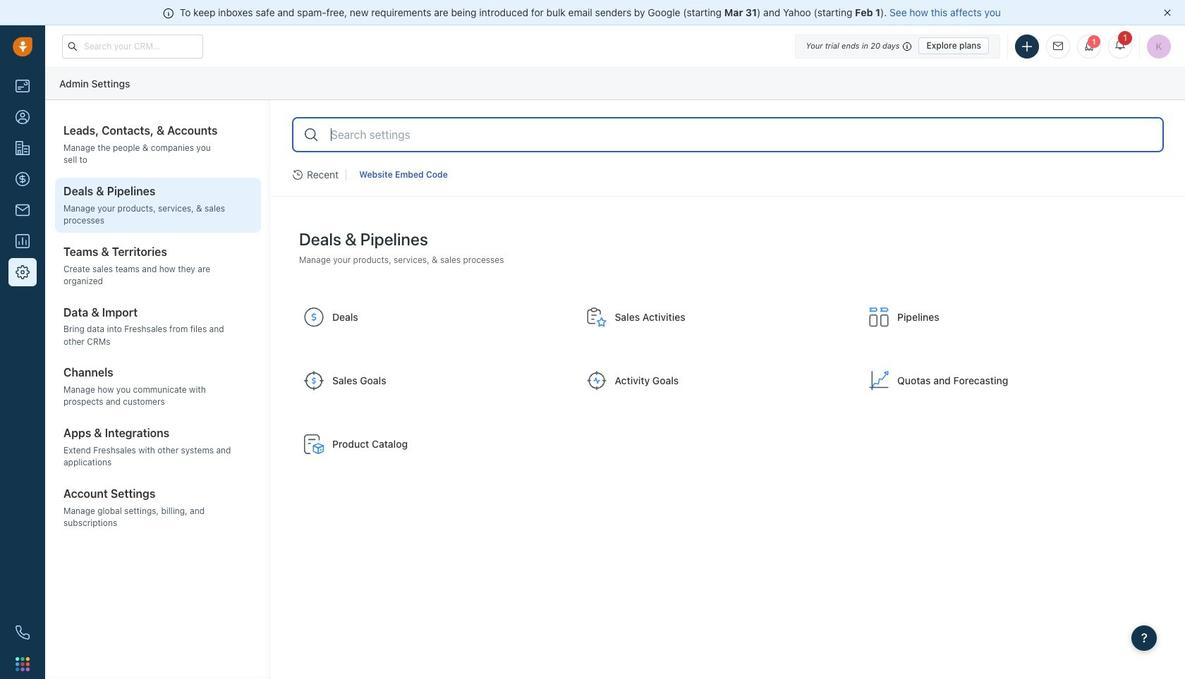 Task type: locate. For each thing, give the bounding box(es) containing it.
close image
[[1165, 9, 1172, 16]]

create sales activities that are relevant to your business image
[[586, 307, 608, 329]]

see all your products listed together, perform bulk actions on them image
[[303, 434, 325, 456]]

phone element
[[8, 619, 37, 647]]

manage all the fields you need for adding and updating deals image
[[303, 307, 325, 329]]

phone image
[[16, 626, 30, 640]]

Search settings text field
[[330, 126, 1153, 144]]



Task type: describe. For each thing, give the bounding box(es) containing it.
customize forecast categories, activate freddy ai insights for your deals image
[[868, 370, 891, 393]]

Search your CRM... text field
[[62, 34, 203, 58]]

assign user and team goals for specific time periods image
[[303, 370, 325, 393]]

create up to 10 pipelines to suit your sales process image
[[868, 307, 891, 329]]

send email image
[[1054, 42, 1064, 51]]

set goals based on sales activities for users and teams image
[[586, 370, 608, 393]]

freshworks switcher image
[[16, 658, 30, 672]]



Task type: vqa. For each thing, say whether or not it's contained in the screenshot.
the top container_WX8MsF4aQZ5i3RN1 image
no



